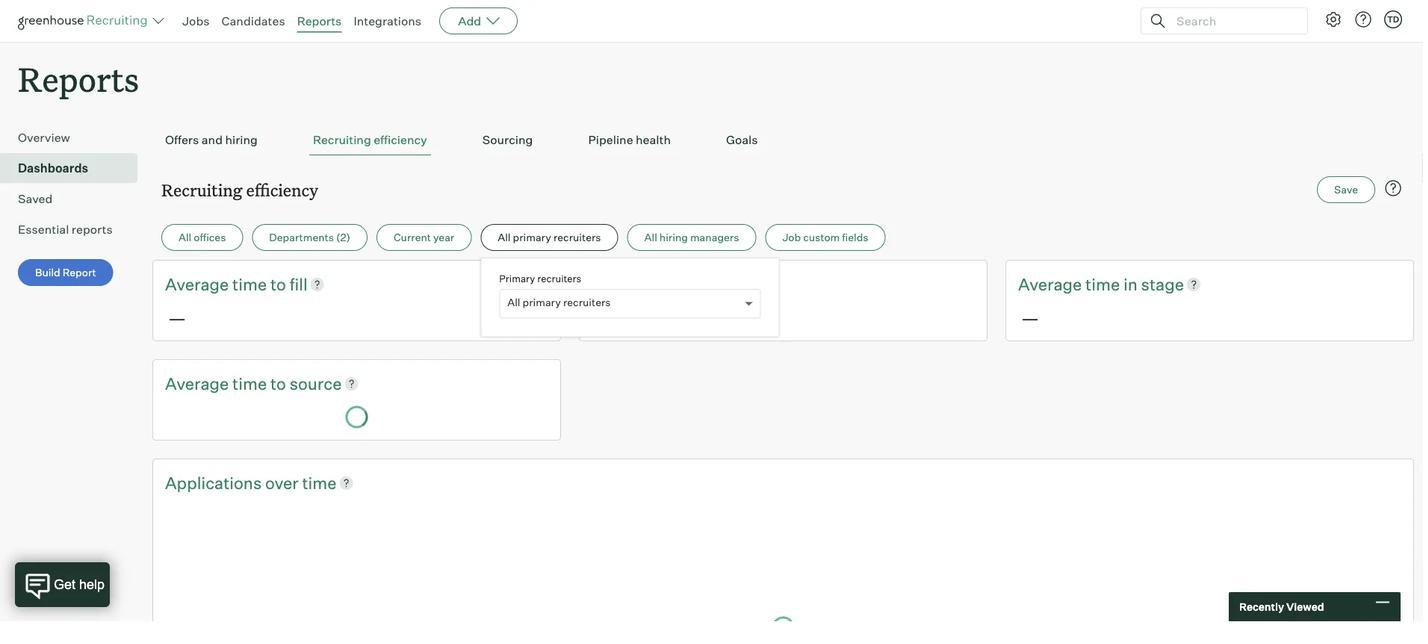 Task type: vqa. For each thing, say whether or not it's contained in the screenshot.
RECRUITING to the top
yes



Task type: describe. For each thing, give the bounding box(es) containing it.
job custom fields button
[[766, 224, 886, 251]]

build report
[[35, 266, 96, 279]]

overview link
[[18, 129, 132, 147]]

tab list containing offers and hiring
[[161, 125, 1406, 156]]

stage link
[[1142, 273, 1185, 296]]

all offices button
[[161, 224, 243, 251]]

2 vertical spatial recruiters
[[563, 296, 611, 309]]

integrations
[[354, 13, 422, 28]]

stage
[[1142, 274, 1185, 295]]

recruiters inside button
[[554, 231, 601, 244]]

average for hire
[[592, 274, 656, 295]]

build report button
[[18, 259, 113, 286]]

integrations link
[[354, 13, 422, 28]]

— for hire
[[595, 307, 613, 329]]

fields
[[842, 231, 869, 244]]

pipeline health
[[588, 132, 671, 147]]

sourcing
[[483, 132, 533, 147]]

hiring inside tab list
[[225, 132, 258, 147]]

recruiting efficiency inside button
[[313, 132, 427, 147]]

jobs link
[[182, 13, 210, 28]]

1 horizontal spatial reports
[[297, 13, 342, 28]]

current
[[394, 231, 431, 244]]

job
[[783, 231, 801, 244]]

dashboards
[[18, 161, 88, 176]]

all down primary
[[508, 296, 521, 309]]

1 vertical spatial hiring
[[660, 231, 688, 244]]

viewed
[[1287, 601, 1325, 614]]

time for fill
[[233, 274, 267, 295]]

time for stage
[[1086, 274, 1120, 295]]

1 vertical spatial recruiting
[[161, 179, 242, 201]]

over link
[[265, 471, 302, 494]]

applications over
[[165, 473, 302, 493]]

primary
[[499, 273, 535, 285]]

faq image
[[1385, 180, 1403, 197]]

offers
[[165, 132, 199, 147]]

recruiting efficiency button
[[309, 125, 431, 156]]

average for fill
[[165, 274, 229, 295]]

all for the all primary recruiters button
[[498, 231, 511, 244]]

time link for fill
[[233, 273, 270, 296]]

1 vertical spatial primary
[[523, 296, 561, 309]]

1 vertical spatial all primary recruiters
[[508, 296, 611, 309]]

candidates link
[[222, 13, 285, 28]]

pipeline
[[588, 132, 633, 147]]

departments (2)
[[269, 231, 351, 244]]

time link for stage
[[1086, 273, 1124, 296]]

(2)
[[336, 231, 351, 244]]

all hiring managers
[[645, 231, 739, 244]]

hire
[[716, 274, 746, 295]]

configure image
[[1325, 10, 1343, 28]]

all for all offices "button"
[[179, 231, 192, 244]]

average time to for source
[[165, 373, 290, 394]]

source link
[[290, 372, 342, 395]]

add button
[[440, 7, 518, 34]]

in
[[1124, 274, 1138, 295]]

to link for fill
[[270, 273, 290, 296]]

current year
[[394, 231, 455, 244]]

departments
[[269, 231, 334, 244]]

greenhouse recruiting image
[[18, 12, 152, 30]]

to for fill
[[270, 274, 286, 295]]

all primary recruiters button
[[481, 224, 618, 251]]

td button
[[1382, 7, 1406, 31]]

primary inside button
[[513, 231, 551, 244]]

1 vertical spatial reports
[[18, 57, 139, 101]]

average for stage
[[1019, 274, 1082, 295]]

average link for stage
[[1019, 273, 1086, 296]]

time right over at left
[[302, 473, 337, 493]]

applications
[[165, 473, 262, 493]]

recruiting inside button
[[313, 132, 371, 147]]

efficiency inside button
[[374, 132, 427, 147]]

average link for hire
[[592, 273, 659, 296]]

add
[[458, 13, 481, 28]]

pipeline health button
[[585, 125, 675, 156]]

custom
[[804, 231, 840, 244]]

fill
[[290, 274, 308, 295]]

essential
[[18, 222, 69, 237]]

essential reports
[[18, 222, 113, 237]]

sourcing button
[[479, 125, 537, 156]]

1 vertical spatial recruiters
[[538, 273, 582, 285]]

average link for fill
[[165, 273, 233, 296]]

offices
[[194, 231, 226, 244]]

saved link
[[18, 190, 132, 208]]



Task type: locate. For each thing, give the bounding box(es) containing it.
time for source
[[233, 373, 267, 394]]

1 horizontal spatial —
[[595, 307, 613, 329]]

to for source
[[270, 373, 286, 394]]

year
[[434, 231, 455, 244]]

all inside all hiring managers button
[[645, 231, 658, 244]]

1 horizontal spatial efficiency
[[374, 132, 427, 147]]

0 horizontal spatial —
[[168, 307, 186, 329]]

time link for hire
[[659, 273, 697, 296]]

2 — from the left
[[595, 307, 613, 329]]

0 horizontal spatial efficiency
[[246, 179, 318, 201]]

0 vertical spatial recruiting efficiency
[[313, 132, 427, 147]]

recently
[[1240, 601, 1285, 614]]

primary up primary recruiters
[[513, 231, 551, 244]]

all hiring managers button
[[627, 224, 757, 251]]

0 vertical spatial efficiency
[[374, 132, 427, 147]]

time left fill
[[233, 274, 267, 295]]

recently viewed
[[1240, 601, 1325, 614]]

goals button
[[723, 125, 762, 156]]

to
[[270, 274, 286, 295], [697, 274, 713, 295], [270, 373, 286, 394]]

average link
[[165, 273, 233, 296], [592, 273, 659, 296], [1019, 273, 1086, 296], [165, 372, 233, 395]]

save
[[1335, 183, 1359, 196]]

tab list
[[161, 125, 1406, 156]]

0 vertical spatial recruiting
[[313, 132, 371, 147]]

— for fill
[[168, 307, 186, 329]]

0 vertical spatial recruiters
[[554, 231, 601, 244]]

hire link
[[716, 273, 746, 296]]

all primary recruiters up primary recruiters
[[498, 231, 601, 244]]

time for hire
[[659, 274, 694, 295]]

goals
[[726, 132, 758, 147]]

overview
[[18, 130, 70, 145]]

recruiters up primary recruiters
[[554, 231, 601, 244]]

all inside the all primary recruiters button
[[498, 231, 511, 244]]

to link
[[270, 273, 290, 296], [697, 273, 716, 296], [270, 372, 290, 395]]

1 horizontal spatial hiring
[[660, 231, 688, 244]]

to left hire
[[697, 274, 713, 295]]

— for stage
[[1022, 307, 1040, 329]]

primary down primary recruiters
[[523, 296, 561, 309]]

reports
[[72, 222, 113, 237]]

and
[[202, 132, 223, 147]]

time link left source link
[[233, 372, 270, 395]]

essential reports link
[[18, 221, 132, 239]]

applications link
[[165, 471, 265, 494]]

average link for source
[[165, 372, 233, 395]]

all primary recruiters down primary recruiters
[[508, 296, 611, 309]]

1 — from the left
[[168, 307, 186, 329]]

to link for hire
[[697, 273, 716, 296]]

primary
[[513, 231, 551, 244], [523, 296, 561, 309]]

td
[[1388, 14, 1400, 24]]

Search text field
[[1173, 10, 1294, 32]]

1 vertical spatial efficiency
[[246, 179, 318, 201]]

job custom fields
[[783, 231, 869, 244]]

time down all hiring managers button
[[659, 274, 694, 295]]

recruiters down the all primary recruiters button
[[538, 273, 582, 285]]

recruiting efficiency
[[313, 132, 427, 147], [161, 179, 318, 201]]

hiring left managers
[[660, 231, 688, 244]]

0 vertical spatial primary
[[513, 231, 551, 244]]

—
[[168, 307, 186, 329], [595, 307, 613, 329], [1022, 307, 1040, 329]]

reports down greenhouse recruiting image
[[18, 57, 139, 101]]

time left in
[[1086, 274, 1120, 295]]

0 vertical spatial reports
[[297, 13, 342, 28]]

2 horizontal spatial —
[[1022, 307, 1040, 329]]

to for hire
[[697, 274, 713, 295]]

3 — from the left
[[1022, 307, 1040, 329]]

primary recruiters
[[499, 273, 582, 285]]

over
[[265, 473, 299, 493]]

time link
[[233, 273, 270, 296], [659, 273, 697, 296], [1086, 273, 1124, 296], [233, 372, 270, 395], [302, 471, 337, 494]]

offers and hiring
[[165, 132, 258, 147]]

recruiters down primary recruiters
[[563, 296, 611, 309]]

time link right over at left
[[302, 471, 337, 494]]

health
[[636, 132, 671, 147]]

time
[[233, 274, 267, 295], [659, 274, 694, 295], [1086, 274, 1120, 295], [233, 373, 267, 394], [302, 473, 337, 493]]

source
[[290, 373, 342, 394]]

0 vertical spatial hiring
[[225, 132, 258, 147]]

in link
[[1124, 273, 1142, 296]]

build
[[35, 266, 60, 279]]

time link left fill link at the left
[[233, 273, 270, 296]]

td button
[[1385, 10, 1403, 28]]

all for all hiring managers button
[[645, 231, 658, 244]]

all
[[179, 231, 192, 244], [498, 231, 511, 244], [645, 231, 658, 244], [508, 296, 521, 309]]

0 horizontal spatial hiring
[[225, 132, 258, 147]]

hiring right and
[[225, 132, 258, 147]]

departments (2) button
[[252, 224, 368, 251]]

average time to for hire
[[592, 274, 716, 295]]

all left offices
[[179, 231, 192, 244]]

candidates
[[222, 13, 285, 28]]

to link for source
[[270, 372, 290, 395]]

all inside all offices "button"
[[179, 231, 192, 244]]

recruiters
[[554, 231, 601, 244], [538, 273, 582, 285], [563, 296, 611, 309]]

offers and hiring button
[[161, 125, 261, 156]]

reports link
[[297, 13, 342, 28]]

reports right candidates link
[[297, 13, 342, 28]]

recruiting
[[313, 132, 371, 147], [161, 179, 242, 201]]

time link down all hiring managers button
[[659, 273, 697, 296]]

jobs
[[182, 13, 210, 28]]

all left managers
[[645, 231, 658, 244]]

average time in
[[1019, 274, 1142, 295]]

average
[[165, 274, 229, 295], [592, 274, 656, 295], [1019, 274, 1082, 295], [165, 373, 229, 394]]

0 horizontal spatial recruiting
[[161, 179, 242, 201]]

saved
[[18, 191, 53, 206]]

fill link
[[290, 273, 308, 296]]

time link left stage link
[[1086, 273, 1124, 296]]

0 vertical spatial all primary recruiters
[[498, 231, 601, 244]]

average time to for fill
[[165, 274, 290, 295]]

save button
[[1318, 177, 1376, 203]]

average for source
[[165, 373, 229, 394]]

managers
[[690, 231, 739, 244]]

time left source on the left bottom of the page
[[233, 373, 267, 394]]

average time to
[[165, 274, 290, 295], [592, 274, 716, 295], [165, 373, 290, 394]]

report
[[63, 266, 96, 279]]

current year button
[[377, 224, 472, 251]]

1 horizontal spatial recruiting
[[313, 132, 371, 147]]

all offices
[[179, 231, 226, 244]]

efficiency
[[374, 132, 427, 147], [246, 179, 318, 201]]

all primary recruiters inside button
[[498, 231, 601, 244]]

time link for source
[[233, 372, 270, 395]]

to left source on the left bottom of the page
[[270, 373, 286, 394]]

to left fill
[[270, 274, 286, 295]]

hiring
[[225, 132, 258, 147], [660, 231, 688, 244]]

0 horizontal spatial reports
[[18, 57, 139, 101]]

all up primary
[[498, 231, 511, 244]]

1 vertical spatial recruiting efficiency
[[161, 179, 318, 201]]

dashboards link
[[18, 159, 132, 177]]

reports
[[297, 13, 342, 28], [18, 57, 139, 101]]

all primary recruiters
[[498, 231, 601, 244], [508, 296, 611, 309]]



